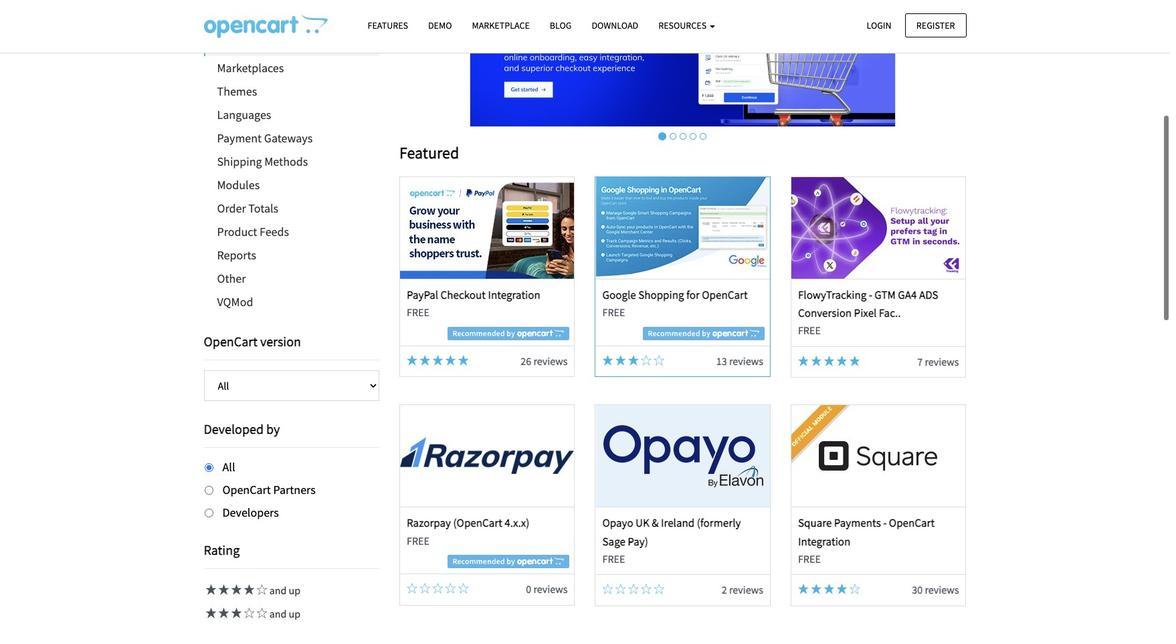 Task type: describe. For each thing, give the bounding box(es) containing it.
gtm
[[875, 288, 896, 302]]

2
[[722, 584, 727, 597]]

demo link
[[418, 14, 462, 38]]

themes link
[[204, 80, 380, 103]]

star light o image inside and up link
[[242, 609, 255, 619]]

google shopping for opencart free
[[603, 288, 748, 319]]

shipping
[[217, 154, 262, 169]]

free inside the square payments - opencart integration free
[[798, 553, 821, 566]]

and up for second and up link from the bottom
[[267, 585, 301, 598]]

order
[[217, 201, 246, 216]]

ga4
[[898, 288, 917, 302]]

up for 1st and up link from the bottom of the page
[[289, 608, 301, 621]]

totals
[[249, 201, 279, 216]]

ireland
[[661, 516, 695, 531]]

other link
[[204, 267, 380, 290]]

free inside google shopping for opencart free
[[603, 306, 625, 319]]

flowytracking - gtm ga4 ads conversion pixel fac.. link
[[798, 288, 939, 321]]

13
[[717, 355, 727, 368]]

integration inside the square payments - opencart integration free
[[798, 534, 851, 549]]

paypal checkout integration free
[[407, 288, 541, 319]]

reviews for google shopping for opencart
[[730, 355, 764, 368]]

product feeds
[[217, 224, 289, 240]]

0 reviews
[[526, 583, 568, 597]]

demo
[[428, 19, 452, 31]]

reviews for paypal checkout integration
[[534, 355, 568, 368]]

register link
[[905, 13, 967, 37]]

opencart partners
[[223, 482, 316, 498]]

themes
[[217, 84, 257, 99]]

paypal checkout integration link
[[407, 288, 541, 302]]

razorpay
[[407, 516, 451, 531]]

fac..
[[879, 306, 901, 321]]

(opencart
[[453, 516, 503, 531]]

opencart inside google shopping for opencart free
[[702, 288, 748, 302]]

integration inside paypal checkout integration free
[[488, 288, 541, 302]]

features link
[[358, 14, 418, 38]]

reviews for square payments - opencart integration
[[925, 584, 959, 597]]

and up for 1st and up link from the bottom of the page
[[267, 608, 301, 621]]

payment gateways
[[217, 131, 313, 146]]

marketplaces
[[217, 60, 284, 76]]

opencart extensions image
[[204, 14, 328, 38]]

free inside razorpay (opencart 4.x.x) free
[[407, 534, 430, 548]]

26 reviews
[[521, 355, 568, 368]]

developers
[[223, 505, 279, 520]]

partners
[[273, 482, 316, 498]]

(formerly
[[697, 516, 741, 531]]

&
[[652, 516, 659, 531]]

13 reviews
[[717, 355, 764, 368]]

flowytracking - gtm ga4 ads conversion pixel fac.. image
[[792, 177, 966, 279]]

razorpay (opencart 4.x.x) link
[[407, 516, 530, 531]]

opayo
[[603, 516, 634, 531]]

marketplace link
[[462, 14, 540, 38]]

flowytracking
[[798, 288, 867, 302]]

flowytracking - gtm ga4 ads conversion pixel fac.. free
[[798, 288, 939, 337]]

by
[[266, 421, 280, 438]]

1 vertical spatial razorpay (opencart 4.x.x) image
[[400, 406, 574, 508]]

marketplaces link
[[204, 56, 380, 80]]

7
[[918, 355, 923, 369]]

version
[[260, 333, 301, 350]]

featured
[[400, 143, 459, 163]]

download link
[[582, 14, 649, 38]]

blog link
[[540, 14, 582, 38]]

feeds
[[260, 224, 289, 240]]

google shopping for opencart image
[[596, 177, 770, 279]]

0 vertical spatial razorpay (opencart 4.x.x) image
[[470, 0, 896, 127]]

4.x.x)
[[505, 516, 530, 531]]

30
[[912, 584, 923, 597]]

reviews for opayo uk & ireland (formerly sage pay)
[[730, 584, 764, 597]]

features
[[368, 19, 408, 31]]

order totals link
[[204, 197, 380, 220]]

opencart up developers
[[223, 482, 271, 498]]

checkout
[[441, 288, 486, 302]]

product feeds link
[[204, 220, 380, 244]]

marketplace
[[472, 19, 530, 31]]

1 vertical spatial all
[[223, 460, 235, 475]]

other
[[217, 271, 246, 286]]



Task type: vqa. For each thing, say whether or not it's contained in the screenshot.
the right sellers
no



Task type: locate. For each thing, give the bounding box(es) containing it.
reviews for flowytracking - gtm ga4 ads conversion pixel fac..
[[925, 355, 959, 369]]

for
[[687, 288, 700, 302]]

rating
[[204, 542, 240, 559]]

payment gateways link
[[204, 127, 380, 150]]

methods
[[265, 154, 308, 169]]

None radio
[[204, 464, 213, 473], [204, 509, 213, 518], [204, 464, 213, 473], [204, 509, 213, 518]]

26
[[521, 355, 532, 368]]

login link
[[856, 13, 903, 37]]

1 vertical spatial and
[[270, 608, 287, 621]]

reviews for razorpay (opencart 4.x.x)
[[534, 583, 568, 597]]

payment
[[217, 131, 262, 146]]

razorpay (opencart 4.x.x) free
[[407, 516, 530, 548]]

pay)
[[628, 534, 648, 549]]

star light image
[[407, 355, 418, 366], [446, 355, 456, 366], [628, 355, 639, 366], [798, 356, 809, 367], [811, 356, 822, 367], [824, 356, 835, 367], [798, 585, 809, 595], [811, 585, 822, 595], [824, 585, 835, 595], [217, 585, 229, 596], [242, 585, 255, 596], [204, 609, 217, 619]]

- left 'gtm' in the top right of the page
[[869, 288, 873, 302]]

download
[[592, 19, 639, 31]]

1 vertical spatial and up
[[267, 608, 301, 621]]

and
[[270, 585, 287, 598], [270, 608, 287, 621]]

all up 'marketplaces'
[[217, 37, 230, 52]]

product
[[217, 224, 257, 240]]

languages
[[217, 107, 271, 122]]

sage
[[603, 534, 626, 549]]

paypal
[[407, 288, 439, 302]]

1 vertical spatial -
[[884, 516, 887, 531]]

1 horizontal spatial -
[[884, 516, 887, 531]]

shopping
[[639, 288, 684, 302]]

free inside the flowytracking - gtm ga4 ads conversion pixel fac.. free
[[798, 324, 821, 337]]

reviews
[[534, 355, 568, 368], [730, 355, 764, 368], [925, 355, 959, 369], [534, 583, 568, 597], [730, 584, 764, 597], [925, 584, 959, 597]]

0 vertical spatial and
[[270, 585, 287, 598]]

vqmod
[[217, 295, 253, 310]]

1 up from the top
[[289, 585, 301, 598]]

reviews right "30"
[[925, 584, 959, 597]]

payments
[[835, 516, 881, 531]]

modules link
[[204, 173, 380, 197]]

2 reviews
[[722, 584, 764, 597]]

all
[[217, 37, 230, 52], [223, 460, 235, 475]]

shipping methods
[[217, 154, 308, 169]]

shipping methods link
[[204, 150, 380, 173]]

0 vertical spatial integration
[[488, 288, 541, 302]]

all link
[[205, 33, 380, 56]]

login
[[867, 19, 892, 31]]

square payments - opencart integration image
[[792, 406, 966, 508]]

resources link
[[649, 14, 726, 38]]

paypal checkout integration image
[[400, 177, 574, 279]]

integration right checkout
[[488, 288, 541, 302]]

-
[[869, 288, 873, 302], [884, 516, 887, 531]]

square payments - opencart integration free
[[798, 516, 935, 566]]

1 vertical spatial integration
[[798, 534, 851, 549]]

2 and up link from the top
[[204, 608, 301, 621]]

up for second and up link from the bottom
[[289, 585, 301, 598]]

free inside 'opayo uk & ireland (formerly sage pay) free'
[[603, 553, 625, 566]]

opencart version
[[204, 333, 301, 350]]

0 vertical spatial and up link
[[204, 585, 301, 598]]

all down developed
[[223, 460, 235, 475]]

0 horizontal spatial integration
[[488, 288, 541, 302]]

integration
[[488, 288, 541, 302], [798, 534, 851, 549]]

languages link
[[204, 103, 380, 127]]

reviews right 0
[[534, 583, 568, 597]]

free down "sage"
[[603, 553, 625, 566]]

integration down the square
[[798, 534, 851, 549]]

developed
[[204, 421, 264, 438]]

up
[[289, 585, 301, 598], [289, 608, 301, 621]]

0 vertical spatial up
[[289, 585, 301, 598]]

reviews right 2 on the bottom right of page
[[730, 584, 764, 597]]

2 and from the top
[[270, 608, 287, 621]]

30 reviews
[[912, 584, 959, 597]]

modules
[[217, 177, 260, 193]]

1 vertical spatial up
[[289, 608, 301, 621]]

reviews right 7
[[925, 355, 959, 369]]

None radio
[[204, 486, 213, 495]]

square
[[798, 516, 832, 531]]

order totals
[[217, 201, 279, 216]]

resources
[[659, 19, 709, 31]]

0 vertical spatial -
[[869, 288, 873, 302]]

developed by
[[204, 421, 280, 438]]

free inside paypal checkout integration free
[[407, 306, 430, 319]]

opencart right for
[[702, 288, 748, 302]]

reports link
[[204, 244, 380, 267]]

- inside the square payments - opencart integration free
[[884, 516, 887, 531]]

reports
[[217, 248, 256, 263]]

all inside all link
[[217, 37, 230, 52]]

1 horizontal spatial integration
[[798, 534, 851, 549]]

ads
[[920, 288, 939, 302]]

7 reviews
[[918, 355, 959, 369]]

star light o image
[[641, 355, 652, 366], [407, 584, 418, 595], [433, 584, 443, 595], [458, 584, 469, 595], [628, 585, 639, 595], [641, 585, 652, 595], [242, 609, 255, 619]]

reviews right 13
[[730, 355, 764, 368]]

blog
[[550, 19, 572, 31]]

- right the payments
[[884, 516, 887, 531]]

2 up from the top
[[289, 608, 301, 621]]

opayo uk & ireland (formerly sage pay) link
[[603, 516, 741, 549]]

register
[[917, 19, 955, 31]]

pixel
[[854, 306, 877, 321]]

opencart down vqmod
[[204, 333, 258, 350]]

0 horizontal spatial -
[[869, 288, 873, 302]]

1 and from the top
[[270, 585, 287, 598]]

google
[[603, 288, 636, 302]]

0 vertical spatial and up
[[267, 585, 301, 598]]

opayo uk & ireland (formerly sage pay) free
[[603, 516, 741, 566]]

star light o image
[[654, 355, 665, 366], [420, 584, 431, 595], [446, 584, 456, 595], [603, 585, 613, 595], [616, 585, 626, 595], [654, 585, 665, 595], [850, 585, 861, 595], [255, 585, 267, 596], [255, 609, 267, 619]]

razorpay (opencart 4.x.x) image
[[470, 0, 896, 127], [400, 406, 574, 508]]

free down google
[[603, 306, 625, 319]]

0 vertical spatial all
[[217, 37, 230, 52]]

uk
[[636, 516, 650, 531]]

vqmod link
[[204, 290, 380, 314]]

star light image
[[420, 355, 431, 366], [433, 355, 443, 366], [458, 355, 469, 366], [603, 355, 613, 366], [616, 355, 626, 366], [837, 356, 848, 367], [850, 356, 861, 367], [837, 585, 848, 595], [204, 585, 217, 596], [229, 585, 242, 596], [217, 609, 229, 619], [229, 609, 242, 619]]

free
[[407, 306, 430, 319], [603, 306, 625, 319], [798, 324, 821, 337], [407, 534, 430, 548], [603, 553, 625, 566], [798, 553, 821, 566]]

free down conversion
[[798, 324, 821, 337]]

- inside the flowytracking - gtm ga4 ads conversion pixel fac.. free
[[869, 288, 873, 302]]

opencart inside the square payments - opencart integration free
[[889, 516, 935, 531]]

opayo uk & ireland (formerly sage pay) image
[[596, 406, 770, 508]]

1 vertical spatial and up link
[[204, 608, 301, 621]]

opencart right the payments
[[889, 516, 935, 531]]

and up link
[[204, 585, 301, 598], [204, 608, 301, 621]]

free down the square
[[798, 553, 821, 566]]

free down razorpay
[[407, 534, 430, 548]]

free down paypal
[[407, 306, 430, 319]]

1 and up from the top
[[267, 585, 301, 598]]

conversion
[[798, 306, 852, 321]]

square payments - opencart integration link
[[798, 516, 935, 549]]

reviews right 26
[[534, 355, 568, 368]]

1 and up link from the top
[[204, 585, 301, 598]]

2 and up from the top
[[267, 608, 301, 621]]

0
[[526, 583, 532, 597]]



